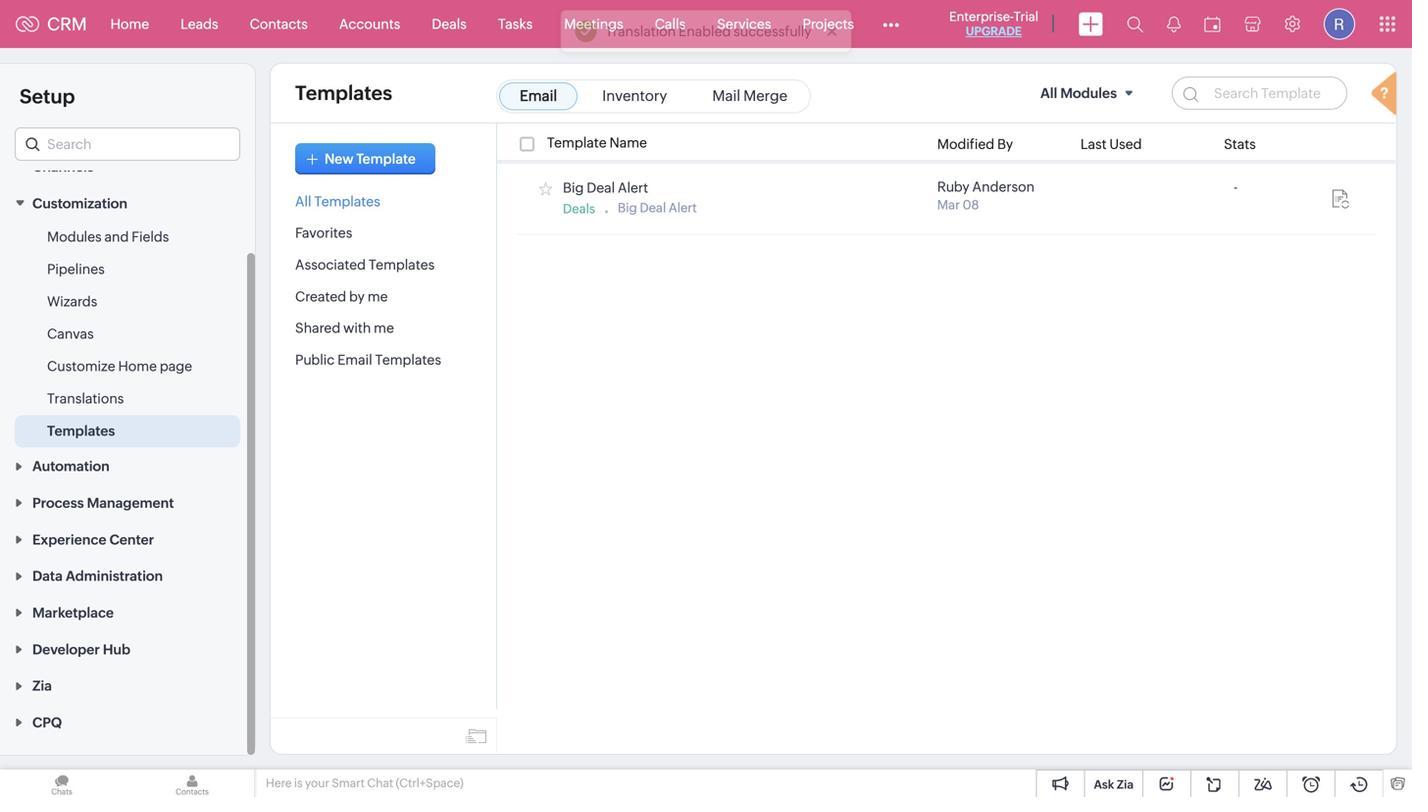 Task type: vqa. For each thing, say whether or not it's contained in the screenshot.
third the 555-555-5555 from the bottom of the row group containing Christopher Maclead (Sample)
no



Task type: describe. For each thing, give the bounding box(es) containing it.
modules and fields
[[47, 229, 169, 245]]

services
[[717, 16, 771, 32]]

created by me link
[[295, 289, 388, 304]]

zia inside dropdown button
[[32, 678, 52, 694]]

trial
[[1014, 9, 1038, 24]]

channels
[[32, 159, 94, 175]]

fields
[[132, 229, 169, 245]]

projects
[[803, 16, 854, 32]]

0 vertical spatial big deal alert
[[563, 180, 648, 196]]

0 vertical spatial big
[[563, 180, 584, 196]]

email link
[[499, 82, 578, 110]]

shared with me link
[[295, 320, 394, 336]]

here is your smart chat (ctrl+space)
[[266, 777, 464, 790]]

mail merge
[[712, 87, 788, 104]]

-
[[1234, 180, 1238, 194]]

deals link
[[416, 0, 482, 48]]

public email templates
[[295, 352, 441, 368]]

1 vertical spatial alert
[[669, 201, 697, 215]]

associated templates link
[[295, 257, 435, 273]]

last used
[[1081, 136, 1142, 152]]

profile image
[[1324, 8, 1355, 40]]

deals inside deals link
[[432, 16, 467, 32]]

created by me
[[295, 289, 388, 304]]

upgrade
[[966, 25, 1022, 38]]

experience center button
[[0, 521, 255, 557]]

data administration button
[[0, 557, 255, 594]]

page
[[160, 358, 192, 374]]

calls
[[655, 16, 686, 32]]

ask zia
[[1094, 778, 1134, 791]]

All Modules field
[[1033, 76, 1147, 110]]

templates up new
[[295, 82, 392, 104]]

automation
[[32, 459, 110, 474]]

favorites
[[295, 225, 352, 241]]

new template button
[[295, 143, 435, 175]]

accounts link
[[323, 0, 416, 48]]

cpq
[[32, 715, 62, 731]]

data
[[32, 568, 63, 584]]

shared
[[295, 320, 340, 336]]

(ctrl+space)
[[396, 777, 464, 790]]

customize home page
[[47, 358, 192, 374]]

all templates link
[[295, 194, 380, 209]]

experience
[[32, 532, 106, 548]]

by
[[349, 289, 365, 304]]

1 horizontal spatial deal
[[640, 201, 666, 215]]

associated templates
[[295, 257, 435, 273]]

all templates
[[295, 194, 380, 209]]

Other Modules field
[[870, 8, 912, 40]]

Search Template text field
[[1172, 76, 1347, 110]]

with
[[343, 320, 371, 336]]

merge
[[743, 87, 788, 104]]

modified by
[[937, 136, 1013, 152]]

customize home page link
[[47, 356, 192, 376]]

enterprise-
[[949, 9, 1014, 24]]

templates up created by me link
[[369, 257, 435, 273]]

ruby anderson link
[[937, 179, 1035, 194]]

data administration
[[32, 568, 163, 584]]

created
[[295, 289, 346, 304]]

translations
[[47, 391, 124, 406]]

automation button
[[0, 448, 255, 484]]

modules inside "customization" region
[[47, 229, 102, 245]]

08
[[963, 197, 979, 212]]

stats
[[1224, 136, 1256, 152]]

wizards link
[[47, 292, 97, 311]]

favorites link
[[295, 225, 352, 241]]

1 horizontal spatial template
[[547, 135, 607, 150]]

by
[[997, 136, 1013, 152]]

channels button
[[0, 148, 255, 184]]

search image
[[1127, 16, 1143, 32]]

public email templates link
[[295, 352, 441, 368]]

profile element
[[1312, 0, 1367, 48]]

chats image
[[0, 770, 124, 797]]

search element
[[1115, 0, 1155, 48]]

services link
[[701, 0, 787, 48]]

customization button
[[0, 184, 255, 221]]

mail
[[712, 87, 740, 104]]

all modules
[[1040, 85, 1117, 101]]

smart
[[332, 777, 365, 790]]

0 vertical spatial home
[[110, 16, 149, 32]]

modules inside field
[[1060, 85, 1117, 101]]

ruby anderson mar 08
[[937, 179, 1035, 212]]

canvas
[[47, 326, 94, 342]]

1 horizontal spatial zia
[[1117, 778, 1134, 791]]

0 horizontal spatial email
[[337, 352, 372, 368]]

cpq button
[[0, 704, 255, 740]]

contacts link
[[234, 0, 323, 48]]



Task type: locate. For each thing, give the bounding box(es) containing it.
deals left tasks link
[[432, 16, 467, 32]]

calendar image
[[1204, 16, 1221, 32]]

modules up last
[[1060, 85, 1117, 101]]

0 vertical spatial all
[[1040, 85, 1057, 101]]

1 horizontal spatial all
[[1040, 85, 1057, 101]]

ruby
[[937, 179, 970, 194]]

email
[[520, 87, 557, 104], [337, 352, 372, 368]]

developer hub button
[[0, 631, 255, 667]]

template right new
[[356, 151, 416, 167]]

None field
[[15, 127, 240, 161]]

used
[[1110, 136, 1142, 152]]

deal
[[587, 180, 615, 196], [640, 201, 666, 215]]

customization region
[[0, 221, 255, 448]]

template inside button
[[356, 151, 416, 167]]

all for all modules
[[1040, 85, 1057, 101]]

tasks
[[498, 16, 533, 32]]

0 vertical spatial alert
[[618, 180, 648, 196]]

management
[[87, 495, 174, 511]]

anderson
[[972, 179, 1035, 194]]

marketplace
[[32, 605, 114, 621]]

wizards
[[47, 294, 97, 309]]

pipelines
[[47, 261, 105, 277]]

canvas link
[[47, 324, 94, 344]]

calls link
[[639, 0, 701, 48]]

email down with
[[337, 352, 372, 368]]

template name
[[547, 135, 647, 150]]

0 horizontal spatial all
[[295, 194, 311, 209]]

developer
[[32, 642, 100, 657]]

enterprise-trial upgrade
[[949, 9, 1038, 38]]

associated
[[295, 257, 366, 273]]

hub
[[103, 642, 130, 657]]

1 horizontal spatial alert
[[669, 201, 697, 215]]

home inside "customization" region
[[118, 358, 157, 374]]

all
[[1040, 85, 1057, 101], [295, 194, 311, 209]]

inventory
[[602, 87, 667, 104]]

new template
[[325, 151, 416, 167]]

0 vertical spatial template
[[547, 135, 607, 150]]

templates link
[[47, 421, 115, 441]]

0 horizontal spatial alert
[[618, 180, 648, 196]]

templates down shared with me
[[375, 352, 441, 368]]

experience center
[[32, 532, 154, 548]]

0 vertical spatial email
[[520, 87, 557, 104]]

1 vertical spatial big
[[618, 201, 637, 215]]

signals image
[[1167, 16, 1181, 32]]

me right by at top left
[[368, 289, 388, 304]]

modules
[[1060, 85, 1117, 101], [47, 229, 102, 245]]

successfully
[[734, 24, 812, 39]]

inventory link
[[582, 82, 688, 110]]

deal down "big deal alert" link
[[640, 201, 666, 215]]

pipelines link
[[47, 259, 105, 279]]

1 vertical spatial modules
[[47, 229, 102, 245]]

and
[[104, 229, 129, 245]]

meetings
[[564, 16, 623, 32]]

1 vertical spatial all
[[295, 194, 311, 209]]

templates
[[295, 82, 392, 104], [314, 194, 380, 209], [369, 257, 435, 273], [375, 352, 441, 368], [47, 423, 115, 439]]

marketplace button
[[0, 594, 255, 631]]

me right with
[[374, 320, 394, 336]]

big deal alert
[[563, 180, 648, 196], [618, 201, 697, 215]]

all for all templates
[[295, 194, 311, 209]]

home right crm
[[110, 16, 149, 32]]

leads link
[[165, 0, 234, 48]]

all inside field
[[1040, 85, 1057, 101]]

here
[[266, 777, 292, 790]]

big deal alert link
[[563, 180, 648, 196]]

0 horizontal spatial deals
[[432, 16, 467, 32]]

me
[[368, 289, 388, 304], [374, 320, 394, 336]]

chat
[[367, 777, 393, 790]]

0 horizontal spatial template
[[356, 151, 416, 167]]

0 vertical spatial me
[[368, 289, 388, 304]]

center
[[109, 532, 154, 548]]

contacts image
[[130, 770, 254, 797]]

new
[[325, 151, 354, 167]]

logo image
[[16, 16, 39, 32]]

translation enabled successfully
[[605, 24, 812, 39]]

deal down "template name"
[[587, 180, 615, 196]]

zia up cpq
[[32, 678, 52, 694]]

zia right ask
[[1117, 778, 1134, 791]]

deals down "big deal alert" link
[[563, 202, 595, 216]]

0 horizontal spatial zia
[[32, 678, 52, 694]]

ask
[[1094, 778, 1114, 791]]

public
[[295, 352, 335, 368]]

home left page
[[118, 358, 157, 374]]

create menu image
[[1079, 12, 1103, 36]]

mar
[[937, 197, 960, 212]]

modules and fields link
[[47, 227, 169, 246]]

process
[[32, 495, 84, 511]]

big down "template name"
[[563, 180, 584, 196]]

1 vertical spatial template
[[356, 151, 416, 167]]

email up "template name"
[[520, 87, 557, 104]]

setup
[[20, 85, 75, 108]]

1 horizontal spatial modules
[[1060, 85, 1117, 101]]

administration
[[66, 568, 163, 584]]

0 horizontal spatial deal
[[587, 180, 615, 196]]

1 vertical spatial zia
[[1117, 778, 1134, 791]]

zia button
[[0, 667, 255, 704]]

me for created by me
[[368, 289, 388, 304]]

leads
[[181, 16, 218, 32]]

1 horizontal spatial big
[[618, 201, 637, 215]]

1 vertical spatial email
[[337, 352, 372, 368]]

last
[[1081, 136, 1107, 152]]

name
[[609, 135, 647, 150]]

0 horizontal spatial modules
[[47, 229, 102, 245]]

meetings link
[[548, 0, 639, 48]]

1 vertical spatial me
[[374, 320, 394, 336]]

customization
[[32, 195, 127, 211]]

0 vertical spatial modules
[[1060, 85, 1117, 101]]

signals element
[[1155, 0, 1192, 48]]

developer hub
[[32, 642, 130, 657]]

create menu element
[[1067, 0, 1115, 48]]

your
[[305, 777, 329, 790]]

enabled
[[679, 24, 731, 39]]

0 vertical spatial deals
[[432, 16, 467, 32]]

1 horizontal spatial email
[[520, 87, 557, 104]]

templates inside "customization" region
[[47, 423, 115, 439]]

0 vertical spatial zia
[[32, 678, 52, 694]]

templates up favorites
[[314, 194, 380, 209]]

accounts
[[339, 16, 400, 32]]

big down "big deal alert" link
[[618, 201, 637, 215]]

is
[[294, 777, 303, 790]]

big deal alert down "template name"
[[563, 180, 648, 196]]

templates down translations link
[[47, 423, 115, 439]]

1 vertical spatial home
[[118, 358, 157, 374]]

crm
[[47, 14, 87, 34]]

translations link
[[47, 389, 124, 408]]

projects link
[[787, 0, 870, 48]]

crm link
[[16, 14, 87, 34]]

Search text field
[[16, 128, 239, 160]]

1 vertical spatial deal
[[640, 201, 666, 215]]

translation
[[605, 24, 676, 39]]

1 vertical spatial big deal alert
[[618, 201, 697, 215]]

0 horizontal spatial big
[[563, 180, 584, 196]]

1 horizontal spatial deals
[[563, 202, 595, 216]]

me for shared with me
[[374, 320, 394, 336]]

process management button
[[0, 484, 255, 521]]

modules up pipelines on the top left of the page
[[47, 229, 102, 245]]

big deal alert down "big deal alert" link
[[618, 201, 697, 215]]

1 vertical spatial deals
[[563, 202, 595, 216]]

template left name
[[547, 135, 607, 150]]

0 vertical spatial deal
[[587, 180, 615, 196]]

process management
[[32, 495, 174, 511]]

shared with me
[[295, 320, 394, 336]]

deals
[[432, 16, 467, 32], [563, 202, 595, 216]]

mail merge link
[[692, 82, 808, 110]]



